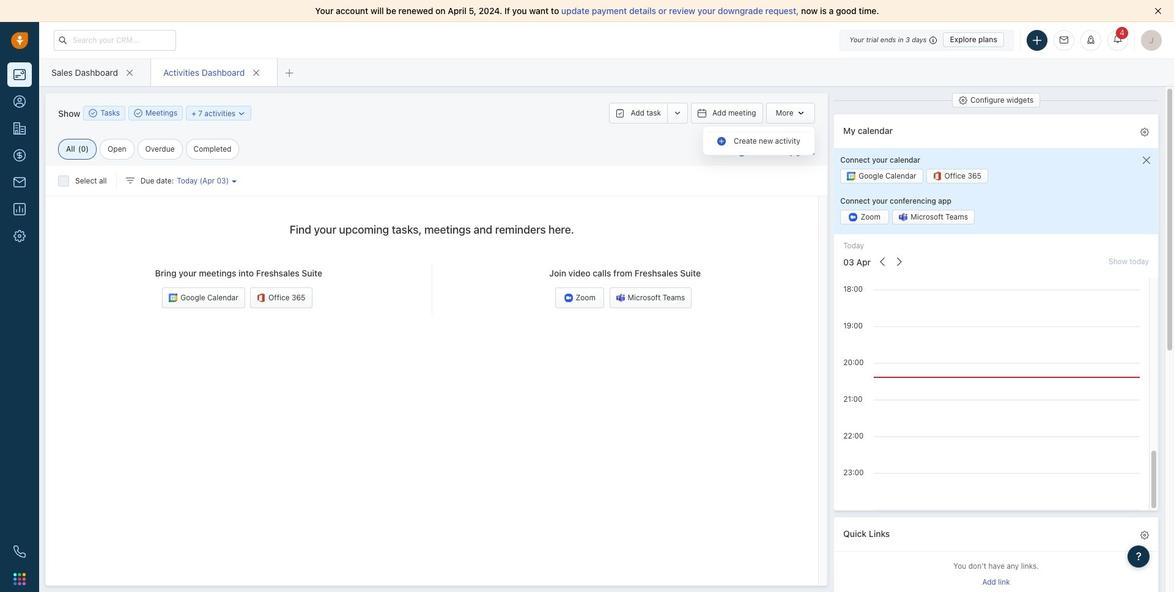 Task type: locate. For each thing, give the bounding box(es) containing it.
what's new image
[[1087, 35, 1095, 44]]

freshworks switcher image
[[13, 573, 26, 585]]

down image
[[238, 109, 246, 118]]



Task type: describe. For each thing, give the bounding box(es) containing it.
phone image
[[13, 546, 26, 558]]

Search your CRM... text field
[[54, 30, 176, 50]]

close image
[[1155, 7, 1162, 15]]

send email image
[[1060, 36, 1069, 44]]

phone element
[[7, 539, 32, 564]]



Task type: vqa. For each thing, say whether or not it's contained in the screenshot.
search your crm... text box
yes



